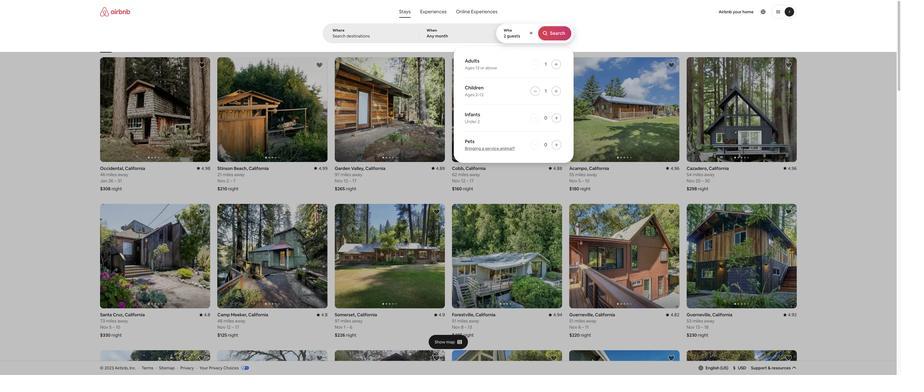 Task type: vqa. For each thing, say whether or not it's contained in the screenshot.


Task type: locate. For each thing, give the bounding box(es) containing it.
miles down the cobb,
[[458, 172, 468, 177]]

– inside stinson beach, california 21 miles away nov 2 – 7 $210 night
[[230, 178, 232, 184]]

12 up $125
[[226, 325, 231, 330]]

nov down 21
[[217, 178, 225, 184]]

away down beach,
[[234, 172, 244, 177]]

sitemap
[[159, 365, 175, 371]]

miles inside the cazadero, california 54 miles away nov 25 – 30 $298 night
[[693, 172, 703, 177]]

2 horizontal spatial 17
[[469, 178, 474, 184]]

12 up $265
[[344, 178, 348, 184]]

1 horizontal spatial 2
[[477, 119, 480, 124]]

night right "$330"
[[111, 333, 122, 338]]

1 vertical spatial ages
[[465, 92, 475, 97]]

25
[[695, 178, 700, 184]]

guerneville, up 11
[[569, 312, 594, 318]]

0
[[544, 115, 547, 121], [544, 142, 547, 148]]

stinson beach, california 21 miles away nov 2 – 7 $210 night
[[217, 166, 269, 192]]

add to wishlist: los gatos, california image
[[668, 355, 675, 362]]

·
[[138, 365, 139, 371], [156, 365, 157, 371], [177, 365, 178, 371], [196, 365, 197, 371]]

inc.
[[129, 365, 136, 371]]

stinson
[[217, 166, 233, 171]]

2
[[504, 33, 506, 39], [477, 119, 480, 124], [226, 178, 229, 184]]

miles right 53
[[692, 318, 703, 324]]

0 vertical spatial ages
[[465, 65, 475, 71]]

miles down camp
[[223, 318, 234, 324]]

guerneville, inside guerneville, california 51 miles away nov 6 – 11 $220 night
[[569, 312, 594, 318]]

night down 30
[[698, 186, 708, 192]]

0 horizontal spatial 10
[[116, 325, 120, 330]]

1 vertical spatial 5
[[109, 325, 111, 330]]

california inside garden valley, california 97 miles away nov 12 – 17 $265 night
[[365, 166, 385, 171]]

4.8 out of 5 average rating image
[[199, 312, 210, 318]]

2023
[[104, 365, 114, 371]]

stays button
[[394, 6, 415, 18]]

0 horizontal spatial 2
[[226, 178, 229, 184]]

add to wishlist: garden valley, california image
[[433, 62, 440, 69]]

1 horizontal spatial 5
[[578, 178, 581, 184]]

add to wishlist: valley springs, california image
[[433, 355, 440, 362]]

away down acampo,
[[587, 172, 597, 177]]

miles inside garden valley, california 97 miles away nov 12 – 17 $265 night
[[340, 172, 351, 177]]

2 horizontal spatial 2
[[504, 33, 506, 39]]

4.88
[[553, 166, 562, 171]]

1 horizontal spatial 17
[[352, 178, 356, 184]]

· right terms link
[[156, 365, 157, 371]]

children ages 2–12
[[465, 85, 484, 97]]

miles down somerset,
[[340, 318, 351, 324]]

night down 8
[[463, 333, 474, 338]]

1 vertical spatial 0
[[544, 142, 547, 148]]

ages down children
[[465, 92, 475, 97]]

airbnb
[[719, 9, 732, 14]]

away up 11
[[586, 318, 596, 324]]

4.8 left camp
[[204, 312, 210, 318]]

0 horizontal spatial guerneville,
[[569, 312, 594, 318]]

california inside the cazadero, california 54 miles away nov 25 – 30 $298 night
[[709, 166, 729, 171]]

– inside the somerset, california 97 miles away nov 1 – 6 $226 night
[[346, 325, 349, 330]]

nov down 62 at the right of the page
[[452, 178, 460, 184]]

stays
[[399, 9, 411, 15]]

night inside stinson beach, california 21 miles away nov 2 – 7 $210 night
[[228, 186, 238, 192]]

guerneville,
[[569, 312, 594, 318], [686, 312, 711, 318]]

2 ages from the top
[[465, 92, 475, 97]]

experiences up when at the left top of page
[[420, 9, 447, 15]]

away down the cruz,
[[117, 318, 128, 324]]

night inside forestville, california 51 miles away nov 8 – 13 $485 night
[[463, 333, 474, 338]]

who 2 guests
[[504, 28, 520, 39]]

0 horizontal spatial 12
[[226, 325, 231, 330]]

off-
[[437, 44, 444, 48]]

– inside garden valley, california 97 miles away nov 12 – 17 $265 night
[[349, 178, 351, 184]]

0 vertical spatial 1
[[545, 61, 547, 67]]

10
[[585, 178, 589, 184], [116, 325, 120, 330]]

0 vertical spatial 10
[[585, 178, 589, 184]]

1 horizontal spatial 12
[[344, 178, 348, 184]]

away inside stinson beach, california 21 miles away nov 2 – 7 $210 night
[[234, 172, 244, 177]]

51 inside forestville, california 51 miles away nov 8 – 13 $485 night
[[452, 318, 456, 324]]

2–12
[[475, 92, 484, 97]]

10 inside the santa cruz, california 73 miles away nov 5 – 10 $330 night
[[116, 325, 120, 330]]

what can we help you find? tab list
[[394, 6, 451, 18]]

experiences inside button
[[420, 9, 447, 15]]

4.8 left somerset,
[[321, 312, 327, 318]]

17 inside the cobb, california 62 miles away nov 12 – 17 $160 night
[[469, 178, 474, 184]]

california inside forestville, california 51 miles away nov 8 – 13 $485 night
[[475, 312, 495, 318]]

away inside the santa cruz, california 73 miles away nov 5 – 10 $330 night
[[117, 318, 128, 324]]

experiences right online
[[471, 9, 498, 15]]

5 up "$330"
[[109, 325, 111, 330]]

51 inside guerneville, california 51 miles away nov 6 – 11 $220 night
[[569, 318, 573, 324]]

miles up 26
[[106, 172, 117, 177]]

night
[[111, 186, 122, 192], [228, 186, 238, 192], [463, 186, 473, 192], [580, 186, 590, 192], [346, 186, 356, 192], [698, 186, 708, 192], [111, 333, 122, 338], [228, 333, 238, 338], [463, 333, 474, 338], [580, 333, 591, 338], [346, 333, 356, 338], [698, 333, 708, 338]]

17 for 4.8
[[235, 325, 239, 330]]

night right the $160
[[463, 186, 473, 192]]

0 for pets
[[544, 142, 547, 148]]

add to wishlist: guerneville, california image for 4.82
[[668, 208, 675, 215]]

0 horizontal spatial privacy
[[180, 365, 194, 371]]

terms · sitemap · privacy ·
[[142, 365, 197, 371]]

away up 18
[[704, 318, 714, 324]]

resources
[[772, 365, 791, 371]]

0 horizontal spatial add to wishlist: guerneville, california image
[[668, 208, 675, 215]]

online experiences link
[[451, 6, 502, 18]]

nov inside the santa cruz, california 73 miles away nov 5 – 10 $330 night
[[100, 325, 108, 330]]

2 horizontal spatial 12
[[461, 178, 465, 184]]

12 inside camp meeker, california 48 miles away nov 12 – 17 $125 night
[[226, 325, 231, 330]]

night down 11
[[580, 333, 591, 338]]

guests
[[507, 33, 520, 39]]

1 ages from the top
[[465, 65, 475, 71]]

51 down forestville,
[[452, 318, 456, 324]]

privacy left your
[[180, 365, 194, 371]]

10 down acampo,
[[585, 178, 589, 184]]

2 51 from the left
[[569, 318, 573, 324]]

13
[[475, 65, 479, 71], [468, 325, 472, 330], [695, 325, 700, 330]]

6
[[578, 325, 581, 330], [350, 325, 352, 330]]

miles down garden
[[340, 172, 351, 177]]

1 horizontal spatial 13
[[475, 65, 479, 71]]

10 down the cruz,
[[116, 325, 120, 330]]

nov down 53
[[686, 325, 695, 330]]

13 inside 'guerneville, california 53 miles away nov 13 – 18 $230 night'
[[695, 325, 700, 330]]

santa cruz, california 73 miles away nov 5 – 10 $330 night
[[100, 312, 145, 338]]

night down 18
[[698, 333, 708, 338]]

your privacy choices
[[200, 365, 239, 371]]

guerneville, up 53
[[686, 312, 711, 318]]

2 97 from the top
[[335, 318, 339, 324]]

your
[[733, 9, 742, 14]]

4.8 out of 5 average rating image
[[316, 312, 327, 318]]

0 vertical spatial 97
[[335, 172, 339, 177]]

1 horizontal spatial privacy
[[209, 365, 223, 371]]

group
[[100, 30, 695, 53], [100, 57, 210, 162], [217, 57, 438, 162], [335, 57, 555, 162], [452, 57, 562, 162], [569, 57, 679, 162], [686, 57, 901, 162], [100, 204, 210, 309], [217, 204, 327, 309], [335, 204, 555, 309], [452, 204, 672, 309], [569, 204, 790, 309], [686, 204, 797, 309], [100, 351, 210, 375], [217, 351, 327, 375], [335, 351, 445, 375], [452, 351, 562, 375], [569, 351, 790, 375], [686, 351, 797, 375]]

4.92
[[788, 312, 797, 318]]

0 horizontal spatial 6
[[350, 325, 352, 330]]

97 down somerset,
[[335, 318, 339, 324]]

away inside acampo, california 55 miles away nov 5 – 10 $180 night
[[587, 172, 597, 177]]

$ usd
[[733, 365, 746, 371]]

11
[[585, 325, 589, 330]]

18
[[704, 325, 708, 330]]

meeker,
[[231, 312, 247, 318]]

miles inside camp meeker, california 48 miles away nov 12 – 17 $125 night
[[223, 318, 234, 324]]

12 inside the cobb, california 62 miles away nov 12 – 17 $160 night
[[461, 178, 465, 184]]

– inside occidental, california 46 miles away jan 26 – 31 $308 night
[[114, 178, 116, 184]]

– inside 'guerneville, california 53 miles away nov 13 – 18 $230 night'
[[701, 325, 703, 330]]

away up 30
[[704, 172, 714, 177]]

add to wishlist: watsonville, california image
[[785, 355, 792, 362]]

away right 62 at the right of the page
[[469, 172, 480, 177]]

1 add to wishlist: guerneville, california image from the left
[[668, 208, 675, 215]]

1 inside the somerset, california 97 miles away nov 1 – 6 $226 night
[[344, 325, 345, 330]]

night right $226
[[346, 333, 356, 338]]

profile element
[[507, 0, 797, 24]]

ages inside adults ages 13 or above
[[465, 65, 475, 71]]

miles up 11
[[574, 318, 585, 324]]

1 privacy from the left
[[180, 365, 194, 371]]

4.94
[[553, 312, 562, 318]]

add to wishlist: tomales, california image
[[198, 355, 205, 362]]

2 vertical spatial 1
[[344, 325, 345, 330]]

51
[[452, 318, 456, 324], [569, 318, 573, 324]]

2 down who
[[504, 33, 506, 39]]

occidental, california 46 miles away jan 26 – 31 $308 night
[[100, 166, 145, 192]]

cobb,
[[452, 166, 464, 171]]

13 left the or
[[475, 65, 479, 71]]

california inside stinson beach, california 21 miles away nov 2 – 7 $210 night
[[249, 166, 269, 171]]

night right $125
[[228, 333, 238, 338]]

13 left 18
[[695, 325, 700, 330]]

0 horizontal spatial 13
[[468, 325, 472, 330]]

ages for children
[[465, 92, 475, 97]]

4.96 out of 5 average rating image
[[783, 166, 797, 171]]

night inside camp meeker, california 48 miles away nov 12 – 17 $125 night
[[228, 333, 238, 338]]

97 inside the somerset, california 97 miles away nov 1 – 6 $226 night
[[335, 318, 339, 324]]

away inside occidental, california 46 miles away jan 26 – 31 $308 night
[[118, 172, 128, 177]]

nov inside stinson beach, california 21 miles away nov 2 – 7 $210 night
[[217, 178, 225, 184]]

away down meeker,
[[235, 318, 245, 324]]

5 inside the santa cruz, california 73 miles away nov 5 – 10 $330 night
[[109, 325, 111, 330]]

12 up the $160
[[461, 178, 465, 184]]

nov left 8
[[452, 325, 460, 330]]

privacy right your
[[209, 365, 223, 371]]

1 97 from the top
[[335, 172, 339, 177]]

1 4.8 from the left
[[204, 312, 210, 318]]

california
[[125, 166, 145, 171], [249, 166, 269, 171], [465, 166, 486, 171], [589, 166, 609, 171], [365, 166, 385, 171], [709, 166, 729, 171], [125, 312, 145, 318], [248, 312, 268, 318], [475, 312, 495, 318], [595, 312, 615, 318], [357, 312, 377, 318], [712, 312, 732, 318]]

1
[[545, 61, 547, 67], [545, 88, 547, 94], [344, 325, 345, 330]]

1 horizontal spatial 51
[[569, 318, 573, 324]]

3 · from the left
[[177, 365, 178, 371]]

51 up $220
[[569, 318, 573, 324]]

0 vertical spatial 5
[[578, 178, 581, 184]]

None search field
[[323, 0, 574, 163]]

2 4.96 from the left
[[788, 166, 797, 171]]

nov down 73
[[100, 325, 108, 330]]

51 for forestville, california
[[452, 318, 456, 324]]

night inside garden valley, california 97 miles away nov 12 – 17 $265 night
[[346, 186, 356, 192]]

add to wishlist: valley springs, california image
[[316, 355, 323, 362]]

acampo, california 55 miles away nov 5 – 10 $180 night
[[569, 166, 609, 192]]

1 4.96 from the left
[[670, 166, 679, 171]]

4.8
[[204, 312, 210, 318], [321, 312, 327, 318]]

online
[[456, 9, 470, 15]]

ages
[[465, 65, 475, 71], [465, 92, 475, 97]]

2 experiences from the left
[[471, 9, 498, 15]]

1 0 from the top
[[544, 115, 547, 121]]

nov up $226
[[335, 325, 343, 330]]

guerneville, inside 'guerneville, california 53 miles away nov 13 – 18 $230 night'
[[686, 312, 711, 318]]

1 51 from the left
[[452, 318, 456, 324]]

5 inside acampo, california 55 miles away nov 5 – 10 $180 night
[[578, 178, 581, 184]]

2 0 from the top
[[544, 142, 547, 148]]

0 horizontal spatial 4.96
[[670, 166, 679, 171]]

ages down adults at the top right of page
[[465, 65, 475, 71]]

add to wishlist: somerset, california image
[[433, 208, 440, 215]]

1 · from the left
[[138, 365, 139, 371]]

2 6 from the left
[[350, 325, 352, 330]]

airbnb your home
[[719, 9, 754, 14]]

4.96 out of 5 average rating image
[[666, 166, 679, 171]]

6 down somerset,
[[350, 325, 352, 330]]

add to wishlist: santa cruz, california image
[[198, 208, 205, 215]]

2 right under
[[477, 119, 480, 124]]

0 horizontal spatial 4.8
[[204, 312, 210, 318]]

12
[[461, 178, 465, 184], [344, 178, 348, 184], [226, 325, 231, 330]]

miles up 8
[[457, 318, 468, 324]]

– inside the santa cruz, california 73 miles away nov 5 – 10 $330 night
[[112, 325, 115, 330]]

choices
[[223, 365, 239, 371]]

$298
[[686, 186, 697, 192]]

2 4.8 from the left
[[321, 312, 327, 318]]

97 inside garden valley, california 97 miles away nov 12 – 17 $265 night
[[335, 172, 339, 177]]

add to wishlist: acampo, california image
[[668, 62, 675, 69]]

· left privacy link
[[177, 365, 178, 371]]

2 vertical spatial 2
[[226, 178, 229, 184]]

1 experiences from the left
[[420, 9, 447, 15]]

– inside guerneville, california 51 miles away nov 6 – 11 $220 night
[[582, 325, 584, 330]]

1 horizontal spatial add to wishlist: guerneville, california image
[[785, 208, 792, 215]]

26
[[108, 178, 113, 184]]

– inside acampo, california 55 miles away nov 5 – 10 $180 night
[[582, 178, 584, 184]]

night down 31
[[111, 186, 122, 192]]

cazadero, california 54 miles away nov 25 – 30 $298 night
[[686, 166, 729, 192]]

1 horizontal spatial 4.8
[[321, 312, 327, 318]]

away down somerset,
[[352, 318, 362, 324]]

home
[[742, 9, 754, 14]]

night right $180
[[580, 186, 590, 192]]

2 add to wishlist: guerneville, california image from the left
[[785, 208, 792, 215]]

· right inc. on the left bottom
[[138, 365, 139, 371]]

away inside guerneville, california 51 miles away nov 6 – 11 $220 night
[[586, 318, 596, 324]]

2 guerneville, from the left
[[686, 312, 711, 318]]

california inside camp meeker, california 48 miles away nov 12 – 17 $125 night
[[248, 312, 268, 318]]

miles down santa
[[106, 318, 116, 324]]

13 inside adults ages 13 or above
[[475, 65, 479, 71]]

1 vertical spatial 1
[[545, 88, 547, 94]]

stays tab panel
[[323, 24, 574, 163]]

0 horizontal spatial 17
[[235, 325, 239, 330]]

0 horizontal spatial experiences
[[420, 9, 447, 15]]

away down valley,
[[352, 172, 362, 177]]

ages inside children ages 2–12
[[465, 92, 475, 97]]

1 guerneville, from the left
[[569, 312, 594, 318]]

cruz,
[[113, 312, 124, 318]]

away down forestville,
[[469, 318, 479, 324]]

4.94 out of 5 average rating image
[[548, 312, 562, 318]]

english (us)
[[706, 365, 728, 371]]

17 inside camp meeker, california 48 miles away nov 12 – 17 $125 night
[[235, 325, 239, 330]]

0 horizontal spatial 5
[[109, 325, 111, 330]]

forestville,
[[452, 312, 474, 318]]

1 for adults
[[545, 61, 547, 67]]

nov down 54
[[686, 178, 695, 184]]

1 vertical spatial 10
[[116, 325, 120, 330]]

$330
[[100, 333, 110, 338]]

–
[[114, 178, 116, 184], [230, 178, 232, 184], [466, 178, 468, 184], [582, 178, 584, 184], [349, 178, 351, 184], [701, 178, 704, 184], [112, 325, 115, 330], [232, 325, 234, 330], [464, 325, 467, 330], [582, 325, 584, 330], [346, 325, 349, 330], [701, 325, 703, 330]]

1 horizontal spatial 6
[[578, 325, 581, 330]]

54
[[686, 172, 692, 177]]

97 down garden
[[335, 172, 339, 177]]

away up 31
[[118, 172, 128, 177]]

12 inside garden valley, california 97 miles away nov 12 – 17 $265 night
[[344, 178, 348, 184]]

1 6 from the left
[[578, 325, 581, 330]]

0 vertical spatial 2
[[504, 33, 506, 39]]

miles up 25 at the top of the page
[[693, 172, 703, 177]]

73
[[100, 318, 105, 324]]

jan
[[100, 178, 107, 184]]

nov inside the somerset, california 97 miles away nov 1 – 6 $226 night
[[335, 325, 343, 330]]

1 horizontal spatial 10
[[585, 178, 589, 184]]

10 inside acampo, california 55 miles away nov 5 – 10 $180 night
[[585, 178, 589, 184]]

experiences
[[420, 9, 447, 15], [471, 9, 498, 15]]

miles down stinson
[[223, 172, 233, 177]]

4.82 out of 5 average rating image
[[666, 312, 679, 318]]

17 inside garden valley, california 97 miles away nov 12 – 17 $265 night
[[352, 178, 356, 184]]

away inside 'guerneville, california 53 miles away nov 13 – 18 $230 night'
[[704, 318, 714, 324]]

camp
[[217, 312, 230, 318]]

nov down 55
[[569, 178, 577, 184]]

0 horizontal spatial 51
[[452, 318, 456, 324]]

1 horizontal spatial 4.96
[[788, 166, 797, 171]]

1 horizontal spatial experiences
[[471, 9, 498, 15]]

1 vertical spatial 2
[[477, 119, 480, 124]]

nov up $265
[[335, 178, 343, 184]]

parks
[[568, 44, 577, 48]]

1 horizontal spatial guerneville,
[[686, 312, 711, 318]]

2 horizontal spatial 13
[[695, 325, 700, 330]]

13 inside forestville, california 51 miles away nov 8 – 13 $485 night
[[468, 325, 472, 330]]

miles down acampo,
[[575, 172, 586, 177]]

nov inside the cazadero, california 54 miles away nov 25 – 30 $298 night
[[686, 178, 695, 184]]

guerneville, for 53
[[686, 312, 711, 318]]

(us)
[[720, 365, 728, 371]]

night down 7 at left top
[[228, 186, 238, 192]]

away inside the somerset, california 97 miles away nov 1 – 6 $226 night
[[352, 318, 362, 324]]

nov down 48
[[217, 325, 225, 330]]

©
[[100, 365, 104, 371]]

55
[[569, 172, 574, 177]]

add to wishlist: cloverdale, california image
[[550, 355, 557, 362]]

6 left 11
[[578, 325, 581, 330]]

miles inside guerneville, california 51 miles away nov 6 – 11 $220 night
[[574, 318, 585, 324]]

· left your
[[196, 365, 197, 371]]

nov up $220
[[569, 325, 577, 330]]

13 right 8
[[468, 325, 472, 330]]

5 up $180
[[578, 178, 581, 184]]

night right $265
[[346, 186, 356, 192]]

add to wishlist: guerneville, california image
[[668, 208, 675, 215], [785, 208, 792, 215]]

amazing pools
[[467, 44, 492, 48]]

night inside acampo, california 55 miles away nov 5 – 10 $180 night
[[580, 186, 590, 192]]

4.99 out of 5 average rating image
[[314, 166, 327, 171]]

month
[[435, 33, 448, 39]]

1 vertical spatial 97
[[335, 318, 339, 324]]

above
[[485, 65, 497, 71]]

0 vertical spatial 0
[[544, 115, 547, 121]]

night inside the santa cruz, california 73 miles away nov 5 – 10 $330 night
[[111, 333, 122, 338]]

2 left 7 at left top
[[226, 178, 229, 184]]



Task type: describe. For each thing, give the bounding box(es) containing it.
california inside the somerset, california 97 miles away nov 1 – 6 $226 night
[[357, 312, 377, 318]]

add to wishlist: forestville, california image
[[550, 208, 557, 215]]

national
[[553, 44, 567, 48]]

48
[[217, 318, 222, 324]]

nov inside the cobb, california 62 miles away nov 12 – 17 $160 night
[[452, 178, 460, 184]]

airbnb,
[[115, 365, 129, 371]]

terms
[[142, 365, 153, 371]]

21
[[217, 172, 222, 177]]

map
[[446, 339, 455, 345]]

add to wishlist: cazadero, california image
[[785, 62, 792, 69]]

off-the-grid
[[437, 44, 458, 48]]

garden valley, california 97 miles away nov 12 – 17 $265 night
[[335, 166, 385, 192]]

© 2023 airbnb, inc. ·
[[100, 365, 139, 371]]

bringing a service animal? button
[[465, 146, 515, 151]]

4.96 for cazadero, california 54 miles away nov 25 – 30 $298 night
[[788, 166, 797, 171]]

$220
[[569, 333, 580, 338]]

under
[[465, 119, 477, 124]]

pets
[[465, 138, 475, 145]]

california inside occidental, california 46 miles away jan 26 – 31 $308 night
[[125, 166, 145, 171]]

the-
[[444, 44, 451, 48]]

– inside forestville, california 51 miles away nov 8 – 13 $485 night
[[464, 325, 467, 330]]

night inside the somerset, california 97 miles away nov 1 – 6 $226 night
[[346, 333, 356, 338]]

46
[[100, 172, 105, 177]]

acampo,
[[569, 166, 588, 171]]

california inside acampo, california 55 miles away nov 5 – 10 $180 night
[[589, 166, 609, 171]]

away inside the cobb, california 62 miles away nov 12 – 17 $160 night
[[469, 172, 480, 177]]

night inside guerneville, california 51 miles away nov 6 – 11 $220 night
[[580, 333, 591, 338]]

animal?
[[500, 146, 515, 151]]

2 inside the who 2 guests
[[504, 33, 506, 39]]

1 for children
[[545, 88, 547, 94]]

trending
[[502, 44, 517, 48]]

miles inside 'guerneville, california 53 miles away nov 13 – 18 $230 night'
[[692, 318, 703, 324]]

miles inside occidental, california 46 miles away jan 26 – 31 $308 night
[[106, 172, 117, 177]]

ages for adults
[[465, 65, 475, 71]]

night inside the cazadero, california 54 miles away nov 25 – 30 $298 night
[[698, 186, 708, 192]]

somerset, california 97 miles away nov 1 – 6 $226 night
[[335, 312, 377, 338]]

miles inside forestville, california 51 miles away nov 8 – 13 $485 night
[[457, 318, 468, 324]]

6 inside the somerset, california 97 miles away nov 1 – 6 $226 night
[[350, 325, 352, 330]]

guerneville, california 53 miles away nov 13 – 18 $230 night
[[686, 312, 732, 338]]

nov inside acampo, california 55 miles away nov 5 – 10 $180 night
[[569, 178, 577, 184]]

none search field containing stays
[[323, 0, 574, 163]]

2 inside stinson beach, california 21 miles away nov 2 – 7 $210 night
[[226, 178, 229, 184]]

– inside camp meeker, california 48 miles away nov 12 – 17 $125 night
[[232, 325, 234, 330]]

&
[[768, 365, 771, 371]]

add to wishlist: camp meeker, california image
[[316, 208, 323, 215]]

$485
[[452, 333, 462, 338]]

california inside the santa cruz, california 73 miles away nov 5 – 10 $330 night
[[125, 312, 145, 318]]

sitemap link
[[159, 365, 175, 371]]

Where field
[[333, 33, 410, 39]]

california inside 'guerneville, california 53 miles away nov 13 – 18 $230 night'
[[712, 312, 732, 318]]

6 inside guerneville, california 51 miles away nov 6 – 11 $220 night
[[578, 325, 581, 330]]

4.99
[[319, 166, 327, 171]]

nov inside camp meeker, california 48 miles away nov 12 – 17 $125 night
[[217, 325, 225, 330]]

31
[[117, 178, 122, 184]]

miles inside acampo, california 55 miles away nov 5 – 10 $180 night
[[575, 172, 586, 177]]

4.8 for santa cruz, california 73 miles away nov 5 – 10 $330 night
[[204, 312, 210, 318]]

away inside camp meeker, california 48 miles away nov 12 – 17 $125 night
[[235, 318, 245, 324]]

$308
[[100, 186, 110, 192]]

support & resources
[[751, 365, 791, 371]]

support
[[751, 365, 767, 371]]

17 for 4.89
[[352, 178, 356, 184]]

grid
[[451, 44, 458, 48]]

$125
[[217, 333, 227, 338]]

vineyards
[[527, 44, 544, 48]]

who
[[504, 28, 512, 33]]

group containing off-the-grid
[[100, 30, 695, 53]]

night inside occidental, california 46 miles away jan 26 – 31 $308 night
[[111, 186, 122, 192]]

garden
[[335, 166, 350, 171]]

add to wishlist: occidental, california image
[[198, 62, 205, 69]]

privacy link
[[180, 365, 194, 371]]

experiences button
[[415, 6, 451, 18]]

amazing
[[467, 44, 482, 48]]

night inside 'guerneville, california 53 miles away nov 13 – 18 $230 night'
[[698, 333, 708, 338]]

usd
[[738, 365, 746, 371]]

california inside the cobb, california 62 miles away nov 12 – 17 $160 night
[[465, 166, 486, 171]]

add to wishlist: stinson beach, california image
[[316, 62, 323, 69]]

nov inside guerneville, california 51 miles away nov 6 – 11 $220 night
[[569, 325, 577, 330]]

0 for infants
[[544, 115, 547, 121]]

infants
[[465, 112, 480, 118]]

support & resources button
[[751, 365, 797, 371]]

30
[[705, 178, 710, 184]]

nov inside 'guerneville, california 53 miles away nov 13 – 18 $230 night'
[[686, 325, 695, 330]]

$230
[[686, 333, 697, 338]]

4.96 for acampo, california 55 miles away nov 5 – 10 $180 night
[[670, 166, 679, 171]]

4.9
[[438, 312, 445, 318]]

miles inside stinson beach, california 21 miles away nov 2 – 7 $210 night
[[223, 172, 233, 177]]

camp meeker, california 48 miles away nov 12 – 17 $125 night
[[217, 312, 268, 338]]

somerset,
[[335, 312, 356, 318]]

$160
[[452, 186, 462, 192]]

adults
[[465, 58, 479, 64]]

santa
[[100, 312, 112, 318]]

miles inside the cobb, california 62 miles away nov 12 – 17 $160 night
[[458, 172, 468, 177]]

4.92 out of 5 average rating image
[[783, 312, 797, 318]]

service
[[485, 146, 499, 151]]

night inside the cobb, california 62 miles away nov 12 – 17 $160 night
[[463, 186, 473, 192]]

53
[[686, 318, 691, 324]]

english (us) button
[[699, 365, 728, 371]]

add to wishlist: guerneville, california image for 4.92
[[785, 208, 792, 215]]

4.9 out of 5 average rating image
[[434, 312, 445, 318]]

pools
[[483, 44, 492, 48]]

$180
[[569, 186, 579, 192]]

miles inside the somerset, california 97 miles away nov 1 – 6 $226 night
[[340, 318, 351, 324]]

12 for 4.8
[[226, 325, 231, 330]]

$226
[[335, 333, 345, 338]]

2 privacy from the left
[[209, 365, 223, 371]]

away inside the cazadero, california 54 miles away nov 25 – 30 $298 night
[[704, 172, 714, 177]]

2 inside infants under 2
[[477, 119, 480, 124]]

51 for guerneville, california
[[569, 318, 573, 324]]

miles inside the santa cruz, california 73 miles away nov 5 – 10 $330 night
[[106, 318, 116, 324]]

occidental,
[[100, 166, 124, 171]]

away inside forestville, california 51 miles away nov 8 – 13 $485 night
[[469, 318, 479, 324]]

terms link
[[142, 365, 153, 371]]

– inside the cobb, california 62 miles away nov 12 – 17 $160 night
[[466, 178, 468, 184]]

4 · from the left
[[196, 365, 197, 371]]

12 for 4.89
[[344, 178, 348, 184]]

$265
[[335, 186, 345, 192]]

4.98 out of 5 average rating image
[[197, 166, 210, 171]]

nov inside garden valley, california 97 miles away nov 12 – 17 $265 night
[[335, 178, 343, 184]]

bringing
[[465, 146, 481, 151]]

4.88 out of 5 average rating image
[[548, 166, 562, 171]]

guerneville, for 51
[[569, 312, 594, 318]]

8
[[461, 325, 463, 330]]

4.89
[[436, 166, 445, 171]]

show
[[435, 339, 445, 345]]

$
[[733, 365, 736, 371]]

away inside garden valley, california 97 miles away nov 12 – 17 $265 night
[[352, 172, 362, 177]]

california inside guerneville, california 51 miles away nov 6 – 11 $220 night
[[595, 312, 615, 318]]

2 · from the left
[[156, 365, 157, 371]]

show map
[[435, 339, 455, 345]]

online experiences
[[456, 9, 498, 15]]

guerneville, california 51 miles away nov 6 – 11 $220 night
[[569, 312, 615, 338]]

your privacy choices link
[[200, 365, 249, 371]]

pets bringing a service animal?
[[465, 138, 515, 151]]

– inside the cazadero, california 54 miles away nov 25 – 30 $298 night
[[701, 178, 704, 184]]

4.8 for camp meeker, california 48 miles away nov 12 – 17 $125 night
[[321, 312, 327, 318]]

valley,
[[351, 166, 364, 171]]

4.89 out of 5 average rating image
[[431, 166, 445, 171]]

where
[[333, 28, 345, 33]]

forestville, california 51 miles away nov 8 – 13 $485 night
[[452, 312, 495, 338]]

nov inside forestville, california 51 miles away nov 8 – 13 $485 night
[[452, 325, 460, 330]]

add to wishlist: cobb, california image
[[550, 62, 557, 69]]



